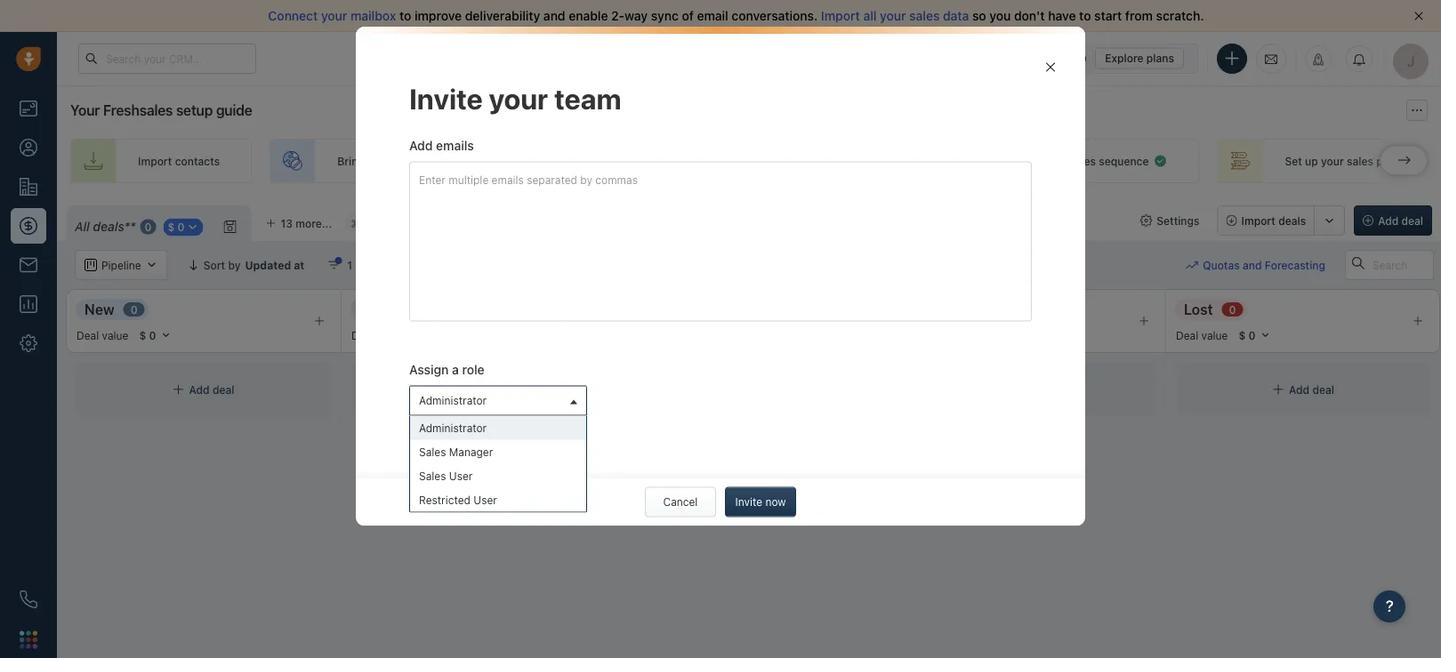 Task type: vqa. For each thing, say whether or not it's contained in the screenshot.
User in the Option
yes



Task type: locate. For each thing, give the bounding box(es) containing it.
explore
[[1105, 52, 1144, 64]]

now
[[765, 496, 786, 509]]

1 horizontal spatial to
[[850, 155, 860, 167]]

container_wx8msf4aqz5i3rn1 image left 1
[[328, 259, 340, 271]]

0 horizontal spatial 0
[[130, 303, 138, 316]]

leads down add emails on the left top of page
[[423, 155, 450, 167]]

1 vertical spatial sales
[[419, 470, 446, 482]]

enable
[[569, 8, 608, 23]]

import all your sales data link
[[821, 8, 972, 23]]

1 horizontal spatial user
[[474, 494, 497, 506]]

0 right new
[[130, 303, 138, 316]]

0 vertical spatial user
[[449, 470, 473, 482]]

import left contacts
[[138, 155, 172, 167]]

add deal button
[[1354, 205, 1432, 236]]

2-
[[611, 8, 625, 23]]

1 vertical spatial invite your team
[[586, 155, 669, 167]]

deals for all
[[93, 219, 124, 234]]

start
[[1094, 8, 1122, 23]]

0 vertical spatial your
[[955, 52, 976, 64]]

0 horizontal spatial your
[[70, 102, 100, 119]]

add deal inside add deal button
[[1378, 214, 1423, 227]]

leads right the route in the top of the page
[[819, 155, 847, 167]]

forecasting
[[1265, 259, 1326, 271]]

import up quotas and forecasting
[[1241, 214, 1276, 227]]

1 horizontal spatial invite
[[586, 155, 614, 167]]

0 right lost
[[1229, 303, 1236, 316]]

sales
[[909, 8, 940, 23], [1069, 155, 1096, 167], [1347, 155, 1374, 167]]

0 vertical spatial import
[[821, 8, 860, 23]]

in right the bring
[[367, 155, 377, 167]]

1 vertical spatial your
[[70, 102, 100, 119]]

1 horizontal spatial your
[[955, 52, 976, 64]]

user down "sales user" option
[[474, 494, 497, 506]]

role
[[462, 362, 485, 377]]

1 horizontal spatial leads
[[819, 155, 847, 167]]

administrator inside option
[[419, 422, 487, 434]]

your trial ends in 21 days
[[955, 52, 1071, 64]]

1 sales from the top
[[419, 446, 446, 458]]

*
[[124, 219, 130, 234], [130, 219, 136, 234]]

0 vertical spatial and
[[543, 8, 565, 23]]

deals inside import deals button
[[1278, 214, 1306, 227]]

deals right the all
[[93, 219, 124, 234]]

contacts
[[175, 155, 220, 167]]

connect
[[268, 8, 318, 23]]

sales left pipeline
[[1347, 155, 1374, 167]]

1 vertical spatial and
[[1243, 259, 1262, 271]]

import inside button
[[1241, 214, 1276, 227]]

0 right the all
[[145, 221, 152, 233]]

add deal
[[1378, 214, 1423, 227], [189, 383, 234, 396], [464, 383, 510, 396], [1289, 383, 1334, 396]]

1 vertical spatial import
[[138, 155, 172, 167]]

to left start
[[1079, 8, 1091, 23]]

1 filter applied button
[[316, 250, 432, 280]]

1 vertical spatial user
[[474, 494, 497, 506]]

in left progress
[[359, 301, 371, 318]]

container_wx8msf4aqz5i3rn1 image down a
[[448, 383, 460, 396]]

2 * from the left
[[130, 219, 136, 234]]

to right the route in the top of the page
[[850, 155, 860, 167]]

2 horizontal spatial 0
[[1229, 303, 1236, 316]]

your inside route leads to your team link
[[863, 155, 886, 167]]

cancel
[[663, 496, 698, 509]]

user up restricted user
[[449, 470, 473, 482]]

invite your team link
[[519, 139, 701, 183]]

settings
[[1157, 214, 1200, 227]]

freshworks switcher image
[[20, 631, 37, 649]]

team inside route leads to your team link
[[889, 155, 915, 167]]

set up your sales pipeline
[[1285, 155, 1417, 167]]

container_wx8msf4aqz5i3rn1 image
[[455, 154, 469, 168], [1186, 259, 1198, 271], [172, 383, 185, 396], [1272, 383, 1285, 396]]

1 filter applied
[[347, 259, 420, 271]]

2 horizontal spatial team
[[889, 155, 915, 167]]

0 horizontal spatial to
[[399, 8, 411, 23]]

all
[[75, 219, 90, 234]]

sales up restricted
[[419, 470, 446, 482]]

list box containing administrator
[[410, 416, 586, 512]]

administrator
[[419, 394, 487, 407], [419, 422, 487, 434]]

container_wx8msf4aqz5i3rn1 image inside 1 filter applied 'button'
[[328, 259, 340, 271]]

0
[[145, 221, 152, 233], [130, 303, 138, 316], [1229, 303, 1236, 316]]

connect your mailbox to improve deliverability and enable 2-way sync of email conversations. import all your sales data so you don't have to start from scratch.
[[268, 8, 1204, 23]]

2 leads from the left
[[819, 155, 847, 167]]

1 horizontal spatial 0
[[145, 221, 152, 233]]

your left freshsales
[[70, 102, 100, 119]]

add
[[409, 138, 433, 153], [1378, 214, 1399, 227], [189, 383, 210, 396], [464, 383, 485, 396], [1289, 383, 1310, 396]]

to
[[399, 8, 411, 23], [1079, 8, 1091, 23], [850, 155, 860, 167]]

0 horizontal spatial import
[[138, 155, 172, 167]]

0 horizontal spatial deals
[[93, 219, 124, 234]]

container_wx8msf4aqz5i3rn1 image
[[1153, 154, 1168, 168], [1140, 214, 1152, 227], [328, 259, 340, 271], [448, 383, 460, 396]]

trial
[[979, 52, 997, 64]]

0 vertical spatial sales
[[419, 446, 446, 458]]

0 vertical spatial invite
[[409, 81, 483, 115]]

team inside the invite your team link
[[643, 155, 669, 167]]

0 inside all deals * * 0
[[145, 221, 152, 233]]

user inside option
[[474, 494, 497, 506]]

Search field
[[1345, 250, 1434, 280]]

1 vertical spatial administrator
[[419, 422, 487, 434]]

import
[[821, 8, 860, 23], [138, 155, 172, 167], [1241, 214, 1276, 227]]

and right the quotas
[[1243, 259, 1262, 271]]

container_wx8msf4aqz5i3rn1 image right sequence
[[1153, 154, 1168, 168]]

and
[[543, 8, 565, 23], [1243, 259, 1262, 271]]

2 sales from the top
[[419, 470, 446, 482]]

1 * from the left
[[124, 219, 130, 234]]

cancel button
[[645, 487, 716, 517]]

your freshsales setup guide
[[70, 102, 252, 119]]

in progress
[[359, 301, 435, 318]]

sales
[[419, 446, 446, 458], [419, 470, 446, 482]]

assign
[[409, 362, 449, 377]]

administrator for administrator dropdown button
[[419, 394, 487, 407]]

list box
[[410, 416, 586, 512]]

your
[[321, 8, 347, 23], [880, 8, 906, 23], [489, 81, 548, 115], [617, 155, 640, 167], [863, 155, 886, 167], [1321, 155, 1344, 167]]

2 horizontal spatial import
[[1241, 214, 1276, 227]]

administrator down a
[[419, 394, 487, 407]]

close image
[[1414, 12, 1423, 20]]

sales up 'sales user'
[[419, 446, 446, 458]]

in left '21'
[[1025, 52, 1033, 64]]

2 administrator from the top
[[419, 422, 487, 434]]

administrator up sales manager
[[419, 422, 487, 434]]

sales left the data in the right top of the page
[[909, 8, 940, 23]]

import for import deals
[[1241, 214, 1276, 227]]

1 horizontal spatial team
[[643, 155, 669, 167]]

import contacts
[[138, 155, 220, 167]]

explore plans link
[[1095, 48, 1184, 69]]

deal
[[1402, 214, 1423, 227], [213, 383, 234, 396], [488, 383, 510, 396], [1313, 383, 1334, 396]]

1 horizontal spatial import
[[821, 8, 860, 23]]

1 horizontal spatial and
[[1243, 259, 1262, 271]]

import left all
[[821, 8, 860, 23]]

data
[[943, 8, 969, 23]]

container_wx8msf4aqz5i3rn1 image inside bring in website leads link
[[455, 154, 469, 168]]

0 horizontal spatial invite
[[409, 81, 483, 115]]

user inside option
[[449, 470, 473, 482]]

13 more... button
[[256, 211, 342, 236]]

in
[[1025, 52, 1033, 64], [367, 155, 377, 167], [359, 301, 371, 318]]

leads
[[423, 155, 450, 167], [819, 155, 847, 167]]

restricted
[[419, 494, 471, 506]]

invite
[[409, 81, 483, 115], [586, 155, 614, 167], [735, 496, 762, 509]]

your inside set up your sales pipeline link
[[1321, 155, 1344, 167]]

1 administrator from the top
[[419, 394, 487, 407]]

plans
[[1147, 52, 1174, 64]]

and left enable
[[543, 8, 565, 23]]

to right mailbox
[[399, 8, 411, 23]]

sales right "create"
[[1069, 155, 1096, 167]]

1 horizontal spatial deals
[[1278, 214, 1306, 227]]

your left trial
[[955, 52, 976, 64]]

0 horizontal spatial user
[[449, 470, 473, 482]]

2 vertical spatial invite
[[735, 496, 762, 509]]

deals up the forecasting on the top
[[1278, 214, 1306, 227]]

administrator option
[[410, 416, 586, 440]]

sequence
[[1099, 155, 1149, 167]]

0 for new
[[130, 303, 138, 316]]

13 more...
[[281, 217, 332, 230]]

sales for sales user
[[419, 470, 446, 482]]

administrator inside dropdown button
[[419, 394, 487, 407]]

0 vertical spatial administrator
[[419, 394, 487, 407]]

container_wx8msf4aqz5i3rn1 image left settings
[[1140, 214, 1152, 227]]

0 horizontal spatial leads
[[423, 155, 450, 167]]

2 horizontal spatial invite
[[735, 496, 762, 509]]

lost
[[1184, 301, 1213, 318]]

user for sales user
[[449, 470, 473, 482]]

your for your trial ends in 21 days
[[955, 52, 976, 64]]

website
[[380, 155, 420, 167]]

⌘
[[351, 217, 360, 229]]

2 vertical spatial import
[[1241, 214, 1276, 227]]

Search your CRM... text field
[[78, 44, 256, 74]]

0 vertical spatial in
[[1025, 52, 1033, 64]]

way
[[625, 8, 648, 23]]



Task type: describe. For each thing, give the bounding box(es) containing it.
route leads to your team link
[[719, 139, 947, 183]]

deliverability
[[465, 8, 540, 23]]

of
[[682, 8, 694, 23]]

create sales sequence
[[1032, 155, 1149, 167]]

create
[[1032, 155, 1066, 167]]

new
[[85, 301, 114, 318]]

all
[[863, 8, 877, 23]]

bring
[[337, 155, 365, 167]]

set up your sales pipeline link
[[1217, 139, 1441, 183]]

0 horizontal spatial team
[[554, 81, 621, 115]]

pipeline
[[1376, 155, 1417, 167]]

add inside button
[[1378, 214, 1399, 227]]

connect your mailbox link
[[268, 8, 399, 23]]

don't
[[1014, 8, 1045, 23]]

container_wx8msf4aqz5i3rn1 image inside "quotas and forecasting" link
[[1186, 259, 1198, 271]]

sales manager option
[[410, 440, 586, 464]]

route leads to your team
[[786, 155, 915, 167]]

all deals * * 0
[[75, 219, 152, 234]]

assign a role
[[409, 362, 485, 377]]

1 vertical spatial invite
[[586, 155, 614, 167]]

container_wx8msf4aqz5i3rn1 image inside "settings" popup button
[[1140, 214, 1152, 227]]

quotas
[[1203, 259, 1240, 271]]

set
[[1285, 155, 1302, 167]]

you
[[990, 8, 1011, 23]]

phone element
[[11, 582, 46, 617]]

create sales sequence link
[[965, 139, 1200, 183]]

setup
[[176, 102, 213, 119]]

sales for sales manager
[[419, 446, 446, 458]]

administrator button
[[409, 386, 587, 416]]

more...
[[296, 217, 332, 230]]

sync
[[651, 8, 679, 23]]

add emails
[[409, 138, 474, 153]]

2 vertical spatial in
[[359, 301, 371, 318]]

a
[[452, 362, 459, 377]]

sales manager
[[419, 446, 493, 458]]

deal inside button
[[1402, 214, 1423, 227]]

explore plans
[[1105, 52, 1174, 64]]

scratch.
[[1156, 8, 1204, 23]]

route
[[786, 155, 816, 167]]

invite now button
[[725, 487, 796, 517]]

email
[[697, 8, 728, 23]]

import deals group
[[1217, 205, 1345, 236]]

progress
[[375, 301, 435, 318]]

0 horizontal spatial and
[[543, 8, 565, 23]]

2 horizontal spatial to
[[1079, 8, 1091, 23]]

freshsales
[[103, 102, 173, 119]]

sales user
[[419, 470, 473, 482]]

import deals
[[1241, 214, 1306, 227]]

have
[[1048, 8, 1076, 23]]

days
[[1050, 52, 1071, 64]]

your for your freshsales setup guide
[[70, 102, 100, 119]]

improve
[[415, 8, 462, 23]]

administrator for list box at the left of page containing administrator
[[419, 422, 487, 434]]

container_wx8msf4aqz5i3rn1 image inside the create sales sequence link
[[1153, 154, 1168, 168]]

⌘ o
[[351, 217, 372, 229]]

from
[[1125, 8, 1153, 23]]

what's new image
[[1312, 53, 1325, 66]]

guide
[[216, 102, 252, 119]]

user for restricted user
[[474, 494, 497, 506]]

import for import contacts
[[138, 155, 172, 167]]

1 horizontal spatial sales
[[1069, 155, 1096, 167]]

import contacts link
[[70, 139, 252, 183]]

import deals button
[[1217, 205, 1315, 236]]

0 for lost
[[1229, 303, 1236, 316]]

invite now
[[735, 496, 786, 509]]

bring in website leads
[[337, 155, 450, 167]]

up
[[1305, 155, 1318, 167]]

deals for import
[[1278, 214, 1306, 227]]

settings button
[[1131, 205, 1209, 236]]

1 vertical spatial in
[[367, 155, 377, 167]]

phone image
[[20, 591, 37, 608]]

restricted user option
[[410, 488, 586, 512]]

conversations.
[[732, 8, 818, 23]]

quotas and forecasting
[[1203, 259, 1326, 271]]

manager
[[449, 446, 493, 458]]

so
[[972, 8, 986, 23]]

bring in website leads link
[[270, 139, 501, 183]]

2 horizontal spatial sales
[[1347, 155, 1374, 167]]

mailbox
[[351, 8, 396, 23]]

send email image
[[1265, 51, 1277, 66]]

your inside the invite your team link
[[617, 155, 640, 167]]

o
[[363, 217, 372, 229]]

emails
[[436, 138, 474, 153]]

invite inside button
[[735, 496, 762, 509]]

0 horizontal spatial sales
[[909, 8, 940, 23]]

1 leads from the left
[[423, 155, 450, 167]]

restricted user
[[419, 494, 497, 506]]

1
[[347, 259, 352, 271]]

21
[[1036, 52, 1047, 64]]

quotas and forecasting link
[[1186, 250, 1343, 280]]

applied
[[382, 259, 420, 271]]

filter
[[355, 259, 379, 271]]

ends
[[1000, 52, 1022, 64]]

sales user option
[[410, 464, 586, 488]]

13
[[281, 217, 293, 230]]

0 vertical spatial invite your team
[[409, 81, 621, 115]]



